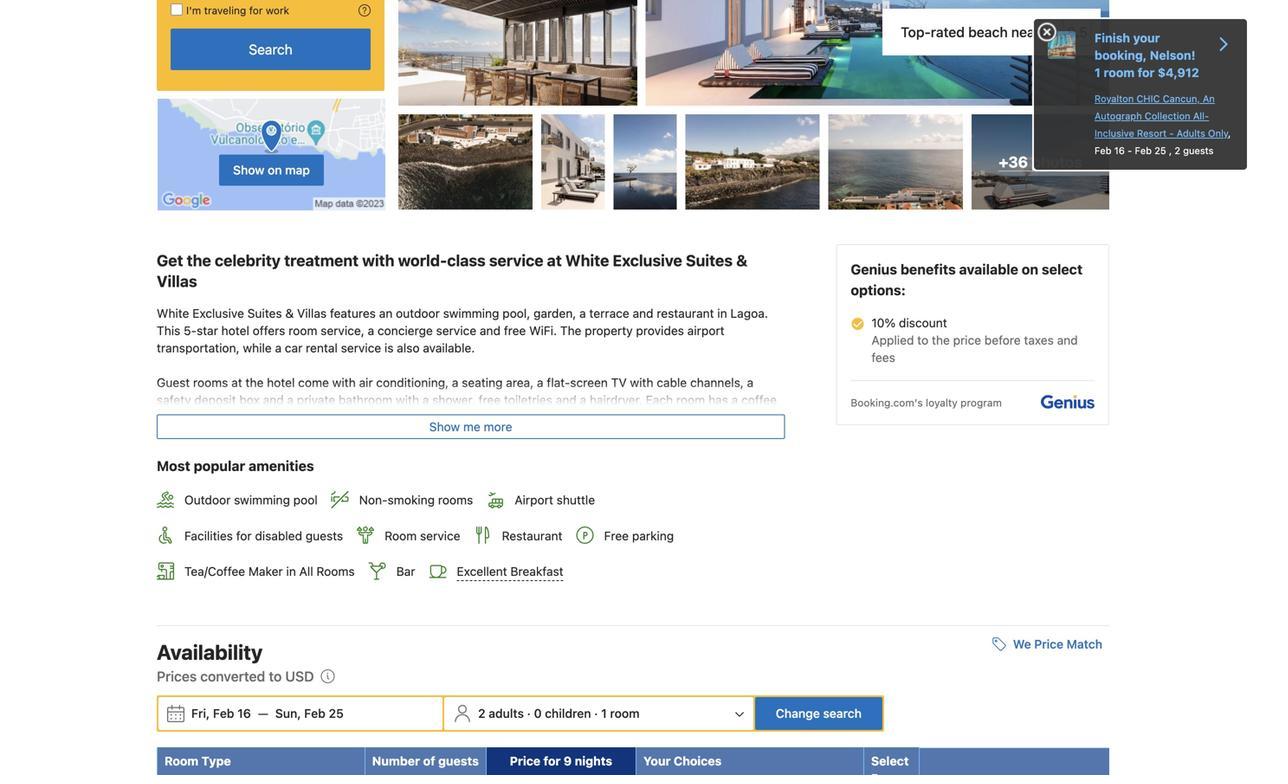 Task type: locate. For each thing, give the bounding box(es) containing it.
at up box
[[231, 376, 242, 390]]

while left milicias
[[448, 462, 477, 476]]

0 horizontal spatial airport
[[687, 324, 725, 338]]

0 horizontal spatial show
[[233, 163, 264, 177]]

0 vertical spatial guests
[[1183, 145, 1214, 156]]

air
[[359, 376, 373, 390]]

royalton chic cancun, an autograph collection all-inclusive resort - adults only image
[[1048, 31, 1075, 59]]

0 horizontal spatial swimming
[[234, 493, 290, 507]]

fri, feb 16 button
[[184, 698, 258, 729]]

0 vertical spatial 1
[[1095, 65, 1101, 80]]

2 adults · 0 children · 1 room
[[478, 706, 640, 721]]

0 vertical spatial hotel
[[221, 324, 249, 338]]

9
[[564, 754, 572, 768]]

1 vertical spatial guests
[[306, 528, 343, 543]]

concierge
[[377, 324, 433, 338]]

excellent breakfast
[[457, 564, 563, 579]]

genius
[[851, 261, 897, 278]]

with up the linen
[[366, 410, 390, 424]]

resort
[[1137, 128, 1167, 139]]

1 horizontal spatial guests
[[438, 754, 479, 768]]

1 beach from the left
[[199, 462, 233, 476]]

outdoor
[[184, 493, 231, 507]]

1 vertical spatial swimming
[[234, 493, 290, 507]]

beach up airport
[[525, 462, 559, 476]]

come up bed
[[332, 410, 363, 424]]

feb down inclusive
[[1095, 145, 1111, 156]]

· left 0
[[527, 706, 531, 721]]

a right has
[[731, 393, 738, 407]]

1 vertical spatial at
[[231, 376, 242, 390]]

pool,
[[502, 306, 530, 321]]

service down service,
[[341, 341, 381, 355]]

also down concierge on the left top
[[397, 341, 420, 355]]

1 inside finish your booking, nelson! 1 room for $4,912
[[1095, 65, 1101, 80]]

0 horizontal spatial beach
[[199, 462, 233, 476]]

0 vertical spatial swimming
[[443, 306, 499, 321]]

1 vertical spatial -
[[1128, 145, 1132, 156]]

on left map
[[268, 163, 282, 177]]

16 inside royalton chic cancun, an autograph collection all- inclusive resort - adults only , feb 16 - feb 25  , 2 guests
[[1114, 145, 1125, 156]]

2 vertical spatial while
[[448, 462, 477, 476]]

maker
[[248, 564, 283, 579]]

and inside 10% discount applied to the price before taxes and fees
[[1057, 333, 1078, 347]]

0 vertical spatial 2
[[1175, 145, 1180, 156]]

offer
[[539, 410, 566, 424]]

nearest
[[685, 462, 727, 476]]

1 horizontal spatial on
[[1022, 261, 1038, 278]]

room for room type
[[165, 754, 199, 768]]

1 horizontal spatial 25
[[1154, 145, 1166, 156]]

with left air
[[332, 376, 356, 390]]

price
[[953, 333, 981, 347]]

show inside search section
[[233, 163, 264, 177]]

1 horizontal spatial at
[[547, 251, 562, 270]]

selected
[[243, 410, 291, 424]]

white down accommodation,
[[357, 479, 389, 494]]

25 down resort
[[1154, 145, 1166, 156]]

top-
[[901, 24, 931, 40]]

rooms down private
[[294, 410, 329, 424]]

the down 'discount'
[[932, 333, 950, 347]]

towels.
[[426, 427, 465, 442]]

1 horizontal spatial room
[[385, 528, 417, 543]]

0 vertical spatial 16
[[1114, 145, 1125, 156]]

on left select
[[1022, 261, 1038, 278]]

inclusive
[[1095, 128, 1134, 139]]

nelson!
[[1150, 48, 1195, 62]]

1 right children
[[601, 706, 607, 721]]

offers
[[253, 324, 285, 338]]

1 vertical spatial come
[[332, 410, 363, 424]]

fri, feb 16 — sun, feb 25
[[191, 706, 344, 721]]

are
[[244, 427, 261, 442]]

2
[[1175, 145, 1180, 156], [478, 706, 485, 721]]

1 horizontal spatial ·
[[594, 706, 598, 721]]

· right children
[[594, 706, 598, 721]]

1 horizontal spatial swimming
[[443, 306, 499, 321]]

1 vertical spatial show
[[429, 420, 460, 434]]

is right the "nearest"
[[771, 462, 780, 476]]

top-rated beach nearby element
[[891, 22, 1056, 43]]

1 vertical spatial while
[[211, 410, 240, 424]]

1 vertical spatial airport
[[730, 462, 768, 476]]

airport down "restaurant"
[[687, 324, 725, 338]]

change search button
[[755, 697, 882, 730]]

1 horizontal spatial 2
[[1175, 145, 1180, 156]]

others
[[474, 410, 510, 424]]

0 horizontal spatial on
[[268, 163, 282, 177]]

0 horizontal spatial to
[[269, 668, 282, 685]]

0 horizontal spatial 2
[[478, 706, 485, 721]]

1 vertical spatial 1
[[601, 706, 607, 721]]

star
[[197, 324, 218, 338]]

sea
[[569, 410, 588, 424]]

and right taxes
[[1057, 333, 1078, 347]]

1 vertical spatial on
[[1022, 261, 1038, 278]]

0 vertical spatial at
[[547, 251, 562, 270]]

smoking
[[388, 493, 435, 507]]

0 horizontal spatial rooms
[[316, 564, 355, 579]]

a left private
[[287, 393, 294, 407]]

room up bar
[[385, 528, 417, 543]]

1 horizontal spatial also
[[513, 410, 536, 424]]

free down pool,
[[504, 324, 526, 338]]

a up balcony
[[422, 393, 429, 407]]

parking
[[632, 528, 674, 543]]

0 horizontal spatial 16
[[237, 706, 251, 721]]

search button
[[171, 29, 371, 70]]

25 inside royalton chic cancun, an autograph collection all- inclusive resort - adults only , feb 16 - feb 25  , 2 guests
[[1154, 145, 1166, 156]]

show left me
[[429, 420, 460, 434]]

1 horizontal spatial 16
[[1114, 145, 1125, 156]]

chic
[[1136, 93, 1160, 104]]

guests up all
[[306, 528, 343, 543]]

25
[[1154, 145, 1166, 156], [329, 706, 344, 721]]

we
[[1013, 637, 1031, 651]]

while down the "deposit"
[[211, 410, 240, 424]]

also down toiletries
[[513, 410, 536, 424]]

0 vertical spatial rooms
[[316, 564, 355, 579]]

room left 'type'
[[165, 754, 199, 768]]

0 horizontal spatial price
[[510, 754, 540, 768]]

0 vertical spatial the
[[560, 324, 581, 338]]

0 horizontal spatial free
[[479, 393, 501, 407]]

0 horizontal spatial 25
[[329, 706, 344, 721]]

1 horizontal spatial hotel
[[267, 376, 295, 390]]

this
[[157, 324, 180, 338]]

the right get
[[187, 251, 211, 270]]

airport right the "nearest"
[[730, 462, 768, 476]]

exclusive up "restaurant"
[[613, 251, 682, 270]]

transportation,
[[157, 341, 240, 355]]

1 vertical spatial to
[[269, 668, 282, 685]]

show for show on map
[[233, 163, 264, 177]]

2 down adults on the top of the page
[[1175, 145, 1180, 156]]

royalton chic cancun, an autograph collection all- inclusive resort - adults only , feb 16 - feb 25  , 2 guests
[[1095, 93, 1231, 156]]

price
[[1034, 637, 1063, 651], [510, 754, 540, 768]]

1 vertical spatial also
[[513, 410, 536, 424]]

disabled
[[255, 528, 302, 543]]

show me more
[[429, 420, 512, 434]]

—
[[258, 706, 268, 721]]

children
[[545, 706, 591, 721]]

in left 'lagoa.'
[[717, 306, 727, 321]]

1 horizontal spatial free
[[504, 324, 526, 338]]

a up shower,
[[452, 376, 458, 390]]

0 vertical spatial airport
[[687, 324, 725, 338]]

the down garden, at the top
[[560, 324, 581, 338]]

equipped
[[265, 427, 317, 442]]

tv
[[611, 376, 627, 390]]

, right adults on the top of the page
[[1228, 128, 1231, 139]]

lagoa.
[[730, 306, 768, 321]]

swimming down the 1.2
[[234, 493, 290, 507]]

0 vertical spatial 25
[[1154, 145, 1166, 156]]

& up car
[[285, 306, 294, 321]]

views.
[[592, 410, 627, 424]]

and
[[633, 306, 653, 321], [480, 324, 500, 338], [1057, 333, 1078, 347], [263, 393, 284, 407], [556, 393, 577, 407], [450, 410, 471, 424], [401, 427, 422, 442]]

to
[[917, 333, 928, 347], [269, 668, 282, 685]]

each
[[646, 393, 673, 407]]

service inside get the celebrity treatment with world-class service at white exclusive suites & villas
[[489, 251, 543, 270]]

0 horizontal spatial room
[[165, 754, 199, 768]]

miles
[[268, 462, 297, 476], [594, 462, 623, 476], [295, 479, 324, 494]]

8.5 element
[[1063, 17, 1092, 47]]

1 vertical spatial from
[[328, 479, 354, 494]]

more
[[484, 420, 512, 434]]

while down offers
[[243, 341, 272, 355]]

hotel down car
[[267, 376, 295, 390]]

miles up 8.1
[[268, 462, 297, 476]]

fri,
[[191, 706, 210, 721]]

villas down machine,
[[157, 427, 186, 442]]

0 horizontal spatial in
[[286, 564, 296, 579]]

1 vertical spatial 25
[[329, 706, 344, 721]]

i'm
[[186, 4, 201, 16]]

feb right the "fri," at the bottom left
[[213, 706, 234, 721]]

is down concierge on the left top
[[384, 341, 394, 355]]

the down bed
[[330, 462, 348, 476]]

&
[[736, 251, 747, 270], [285, 306, 294, 321], [774, 410, 782, 424], [485, 479, 494, 494]]

0 vertical spatial come
[[298, 376, 329, 390]]

0 vertical spatial room
[[385, 528, 417, 543]]

rooms right all
[[316, 564, 355, 579]]

16 down inclusive
[[1114, 145, 1125, 156]]

celebrity
[[215, 251, 281, 270]]

converted
[[200, 668, 265, 685]]

guests right of
[[438, 754, 479, 768]]

0 horizontal spatial hotel
[[221, 324, 249, 338]]

0 horizontal spatial at
[[231, 376, 242, 390]]

the
[[560, 324, 581, 338], [661, 462, 682, 476]]

outdoor
[[396, 306, 440, 321]]

1 horizontal spatial airport
[[730, 462, 768, 476]]

if you select this option, we'll show you popular business travel features like breakfast, wifi and free parking. image
[[358, 4, 371, 16], [358, 4, 371, 16]]

1 horizontal spatial show
[[429, 420, 460, 434]]

in
[[717, 306, 727, 321], [286, 564, 296, 579]]

from left non-
[[328, 479, 354, 494]]

service right class
[[489, 251, 543, 270]]

joão
[[157, 479, 184, 494]]

1 vertical spatial free
[[479, 393, 501, 407]]

$4,912
[[1158, 65, 1199, 80]]

room right children
[[610, 706, 640, 721]]

all
[[299, 564, 313, 579]]

2 inside royalton chic cancun, an autograph collection all- inclusive resort - adults only , feb 16 - feb 25  , 2 guests
[[1175, 145, 1180, 156]]

0 vertical spatial price
[[1034, 637, 1063, 651]]

show me more link
[[157, 414, 785, 439]]

feb down resort
[[1135, 145, 1152, 156]]

hairdryer.
[[590, 393, 642, 407]]

free up others
[[479, 393, 501, 407]]

, down collection
[[1169, 145, 1172, 156]]

1 vertical spatial 2
[[478, 706, 485, 721]]

- down collection
[[1169, 128, 1174, 139]]

0 horizontal spatial from
[[301, 462, 327, 476]]

with inside get the celebrity treatment with world-class service at white exclusive suites & villas
[[362, 251, 394, 270]]

0 vertical spatial villas
[[157, 272, 197, 291]]

seating
[[462, 376, 503, 390]]

change search
[[776, 706, 862, 721]]

in left all
[[286, 564, 296, 579]]

for left "9"
[[543, 754, 561, 768]]

shuttle
[[557, 493, 595, 507]]

1 horizontal spatial 1
[[1095, 65, 1101, 80]]

to down 'discount'
[[917, 333, 928, 347]]

all
[[190, 427, 202, 442]]

0 horizontal spatial -
[[1128, 145, 1132, 156]]

garden,
[[533, 306, 576, 321]]

for left work
[[249, 4, 263, 16]]

to inside 10% discount applied to the price before taxes and fees
[[917, 333, 928, 347]]

2 beach from the left
[[525, 462, 559, 476]]

guests
[[1183, 145, 1214, 156], [306, 528, 343, 543], [438, 754, 479, 768]]

1 vertical spatial room
[[165, 754, 199, 768]]

1 horizontal spatial -
[[1169, 128, 1174, 139]]

restaurant
[[657, 306, 714, 321]]

select rooms
[[871, 754, 912, 775]]

booking.com's
[[851, 397, 923, 409]]

0 vertical spatial free
[[504, 324, 526, 338]]

price left "9"
[[510, 754, 540, 768]]

hotel right 'star'
[[221, 324, 249, 338]]

& up 'lagoa.'
[[736, 251, 747, 270]]

a
[[579, 306, 586, 321], [368, 324, 374, 338], [275, 341, 282, 355], [452, 376, 458, 390], [537, 376, 543, 390], [747, 376, 754, 390], [287, 393, 294, 407], [422, 393, 429, 407], [580, 393, 586, 407], [731, 393, 738, 407], [393, 410, 400, 424]]

1 horizontal spatial ,
[[1228, 128, 1231, 139]]

rooms right all
[[205, 427, 240, 442]]

suites up "restaurant"
[[686, 251, 733, 270]]

on
[[268, 163, 282, 177], [1022, 261, 1038, 278]]

guests down adults on the top of the page
[[1183, 145, 1214, 156]]

a down the features
[[368, 324, 374, 338]]

airport shuttle
[[515, 493, 595, 507]]

me
[[463, 420, 480, 434]]

1 horizontal spatial price
[[1034, 637, 1063, 651]]

available.
[[423, 341, 475, 355]]

0 horizontal spatial 1
[[601, 706, 607, 721]]

0 horizontal spatial ·
[[527, 706, 531, 721]]

while
[[243, 341, 272, 355], [211, 410, 240, 424], [448, 462, 477, 476]]

is
[[384, 341, 394, 355], [237, 462, 246, 476], [563, 462, 572, 476], [771, 462, 780, 476]]

1 horizontal spatial beach
[[525, 462, 559, 476]]

0 horizontal spatial guests
[[306, 528, 343, 543]]

exclusive up 'star'
[[192, 306, 244, 321]]

genius benefits available on select options:
[[851, 261, 1083, 298]]

2 inside dropdown button
[[478, 706, 485, 721]]

beach up "ii"
[[199, 462, 233, 476]]

1 horizontal spatial in
[[717, 306, 727, 321]]

with left 'world-'
[[362, 251, 394, 270]]

channels,
[[690, 376, 744, 390]]

show left map
[[233, 163, 264, 177]]

0 vertical spatial to
[[917, 333, 928, 347]]

0 vertical spatial -
[[1169, 128, 1174, 139]]

to left 'usd'
[[269, 668, 282, 685]]

0 vertical spatial from
[[301, 462, 327, 476]]

for up chic
[[1138, 65, 1155, 80]]

the inside 10% discount applied to the price before taxes and fees
[[932, 333, 950, 347]]

0 vertical spatial also
[[397, 341, 420, 355]]

0 vertical spatial show
[[233, 163, 264, 177]]

room down booking,
[[1104, 65, 1135, 80]]

1 horizontal spatial rooms
[[871, 771, 912, 775]]

an
[[379, 306, 393, 321]]

2 horizontal spatial guests
[[1183, 145, 1214, 156]]

price inside dropdown button
[[1034, 637, 1063, 651]]

room inside dropdown button
[[610, 706, 640, 721]]



Task type: describe. For each thing, give the bounding box(es) containing it.
service,
[[321, 324, 364, 338]]

0 vertical spatial ,
[[1228, 128, 1231, 139]]

all-
[[1193, 110, 1209, 122]]

+36 photos
[[999, 153, 1082, 171]]

2 vertical spatial villas
[[157, 427, 186, 442]]

1 vertical spatial villas
[[297, 306, 327, 321]]

and down balcony
[[401, 427, 422, 442]]

rooms up the "deposit"
[[193, 376, 228, 390]]

options:
[[851, 282, 906, 298]]

on inside "genius benefits available on select options:"
[[1022, 261, 1038, 278]]

sun, feb 25 button
[[268, 698, 351, 729]]

royalton
[[1095, 93, 1134, 104]]

away.
[[627, 462, 657, 476]]

2 adults · 0 children · 1 room button
[[446, 697, 752, 730]]

nights
[[575, 754, 612, 768]]

for left disabled
[[236, 528, 252, 543]]

room down cable
[[676, 393, 705, 407]]

in inside white exclusive suites & villas features an outdoor swimming pool, garden, a terrace and restaurant in lagoa. this 5-star hotel offers room service, a concierge service and free wifi. the property provides airport transportation, while a car rental service is also available. guest rooms at the hotel come with air conditioning, a seating area, a flat-screen tv with cable channels, a safety deposit box and a private bathroom with a shower, free toiletries and a hairdryer. each room has a coffee machine, while selected rooms come with a balcony and others also offer sea views. at white exclusive suites & villas all rooms are equipped with bed linen and towels. populo beach is 1.2 miles from the accommodation, while milicias beach is 1.6 miles away. the nearest airport is joão paulo ii airport, 8.1 miles from white exclusive suites & villas.
[[717, 306, 727, 321]]

2 vertical spatial guests
[[438, 754, 479, 768]]

room inside finish your booking, nelson! 1 room for $4,912
[[1104, 65, 1135, 80]]

sun,
[[275, 706, 301, 721]]

room type
[[165, 754, 231, 768]]

exclusive down has
[[681, 410, 732, 424]]

balcony
[[403, 410, 447, 424]]

at inside white exclusive suites & villas features an outdoor swimming pool, garden, a terrace and restaurant in lagoa. this 5-star hotel offers room service, a concierge service and free wifi. the property provides airport transportation, while a car rental service is also available. guest rooms at the hotel come with air conditioning, a seating area, a flat-screen tv with cable channels, a safety deposit box and a private bathroom with a shower, free toiletries and a hairdryer. each room has a coffee machine, while selected rooms come with a balcony and others also offer sea views. at white exclusive suites & villas all rooms are equipped with bed linen and towels. populo beach is 1.2 miles from the accommodation, while milicias beach is 1.6 miles away. the nearest airport is joão paulo ii airport, 8.1 miles from white exclusive suites & villas.
[[231, 376, 242, 390]]

photos
[[1032, 153, 1082, 171]]

facilities
[[184, 528, 233, 543]]

1 vertical spatial in
[[286, 564, 296, 579]]

class
[[447, 251, 486, 270]]

a up sea
[[580, 393, 586, 407]]

miles right 1.6
[[594, 462, 623, 476]]

1 vertical spatial hotel
[[267, 376, 295, 390]]

a left car
[[275, 341, 282, 355]]

get
[[157, 251, 183, 270]]

ii
[[221, 479, 227, 494]]

non-
[[359, 493, 388, 507]]

a up the linen
[[393, 410, 400, 424]]

for inside search section
[[249, 4, 263, 16]]

white down each
[[645, 410, 677, 424]]

map
[[285, 163, 310, 177]]

1 inside dropdown button
[[601, 706, 607, 721]]

change
[[776, 706, 820, 721]]

private
[[297, 393, 335, 407]]

tea/coffee
[[184, 564, 245, 579]]

1.2
[[249, 462, 265, 476]]

loyalty
[[926, 397, 958, 409]]

& down milicias
[[485, 479, 494, 494]]

and up seating
[[480, 324, 500, 338]]

show for show me more
[[429, 420, 460, 434]]

discount
[[899, 316, 947, 330]]

room for room service
[[385, 528, 417, 543]]

white exclusive suites & villas features an outdoor swimming pool, garden, a terrace and restaurant in lagoa. this 5-star hotel offers room service, a concierge service and free wifi. the property provides airport transportation, while a car rental service is also available. guest rooms at the hotel come with air conditioning, a seating area, a flat-screen tv with cable channels, a safety deposit box and a private bathroom with a shower, free toiletries and a hairdryer. each room has a coffee machine, while selected rooms come with a balcony and others also offer sea views. at white exclusive suites & villas all rooms are equipped with bed linen and towels. populo beach is 1.2 miles from the accommodation, while milicias beach is 1.6 miles away. the nearest airport is joão paulo ii airport, 8.1 miles from white exclusive suites & villas.
[[157, 306, 785, 494]]

area,
[[506, 376, 534, 390]]

at inside get the celebrity treatment with world-class service at white exclusive suites & villas
[[547, 251, 562, 270]]

0 horizontal spatial while
[[211, 410, 240, 424]]

is left the 1.2
[[237, 462, 246, 476]]

1 · from the left
[[527, 706, 531, 721]]

room up car
[[289, 324, 317, 338]]

with right tv
[[630, 376, 653, 390]]

10%
[[871, 316, 896, 330]]

bar
[[396, 564, 415, 579]]

suites down milicias
[[448, 479, 482, 494]]

0 horizontal spatial come
[[298, 376, 329, 390]]

i'm traveling for work
[[186, 4, 289, 16]]

number of guests
[[372, 754, 479, 768]]

the up box
[[246, 376, 264, 390]]

rooms right smoking
[[438, 493, 473, 507]]

prices converted to usd
[[157, 668, 314, 685]]

+36
[[999, 153, 1028, 171]]

cancun,
[[1163, 93, 1200, 104]]

free
[[604, 528, 629, 543]]

booking.com's loyalty program
[[851, 397, 1002, 409]]

availability
[[157, 640, 263, 664]]

with left bed
[[320, 427, 344, 442]]

exclusive inside get the celebrity treatment with world-class service at white exclusive suites & villas
[[613, 251, 682, 270]]

miles right 8.1
[[295, 479, 324, 494]]

0 horizontal spatial ,
[[1169, 145, 1172, 156]]

a left flat-
[[537, 376, 543, 390]]

& down coffee
[[774, 410, 782, 424]]

treatment
[[284, 251, 359, 270]]

and up selected
[[263, 393, 284, 407]]

1 horizontal spatial from
[[328, 479, 354, 494]]

autograph
[[1095, 110, 1142, 122]]

suites down coffee
[[736, 410, 770, 424]]

guests inside royalton chic cancun, an autograph collection all- inclusive resort - adults only , feb 16 - feb 25  , 2 guests
[[1183, 145, 1214, 156]]

0 horizontal spatial the
[[560, 324, 581, 338]]

tea/coffee maker in all rooms
[[184, 564, 355, 579]]

10% discount applied to the price before taxes and fees
[[871, 316, 1078, 365]]

of
[[423, 754, 435, 768]]

feb right sun, on the bottom left
[[304, 706, 325, 721]]

the inside get the celebrity treatment with world-class service at white exclusive suites & villas
[[187, 251, 211, 270]]

select
[[1042, 261, 1083, 278]]

search section
[[150, 0, 391, 211]]

booking,
[[1095, 48, 1147, 62]]

with down conditioning,
[[396, 393, 419, 407]]

white up this
[[157, 306, 189, 321]]

1 vertical spatial rooms
[[871, 771, 912, 775]]

villas inside get the celebrity treatment with world-class service at white exclusive suites & villas
[[157, 272, 197, 291]]

rental
[[306, 341, 338, 355]]

pool
[[293, 493, 318, 507]]

outdoor swimming pool
[[184, 493, 318, 507]]

adults
[[489, 706, 524, 721]]

has
[[708, 393, 728, 407]]

price for 9 nights
[[510, 754, 612, 768]]

& inside get the celebrity treatment with world-class service at white exclusive suites & villas
[[736, 251, 747, 270]]

airport
[[515, 493, 553, 507]]

type
[[202, 754, 231, 768]]

rated
[[931, 24, 965, 40]]

white inside get the celebrity treatment with world-class service at white exclusive suites & villas
[[565, 251, 609, 270]]

service up the available. on the top left of the page
[[436, 324, 476, 338]]

cable
[[657, 376, 687, 390]]

2 · from the left
[[594, 706, 598, 721]]

a up coffee
[[747, 376, 754, 390]]

suites up offers
[[247, 306, 282, 321]]

usd
[[285, 668, 314, 685]]

your choices
[[643, 754, 722, 768]]

traveling
[[204, 4, 246, 16]]

villas.
[[497, 479, 530, 494]]

at
[[630, 410, 642, 424]]

and down flat-
[[556, 393, 577, 407]]

1 horizontal spatial come
[[332, 410, 363, 424]]

2 horizontal spatial while
[[448, 462, 477, 476]]

for inside finish your booking, nelson! 1 room for $4,912
[[1138, 65, 1155, 80]]

milicias
[[480, 462, 521, 476]]

1 vertical spatial the
[[661, 462, 682, 476]]

swimming inside white exclusive suites & villas features an outdoor swimming pool, garden, a terrace and restaurant in lagoa. this 5-star hotel offers room service, a concierge service and free wifi. the property provides airport transportation, while a car rental service is also available. guest rooms at the hotel come with air conditioning, a seating area, a flat-screen tv with cable channels, a safety deposit box and a private bathroom with a shower, free toiletries and a hairdryer. each room has a coffee machine, while selected rooms come with a balcony and others also offer sea views. at white exclusive suites & villas all rooms are equipped with bed linen and towels. populo beach is 1.2 miles from the accommodation, while milicias beach is 1.6 miles away. the nearest airport is joão paulo ii airport, 8.1 miles from white exclusive suites & villas.
[[443, 306, 499, 321]]

available
[[959, 261, 1018, 278]]

bathroom
[[338, 393, 392, 407]]

a left terrace
[[579, 306, 586, 321]]

is left 1.6
[[563, 462, 572, 476]]

1 horizontal spatial while
[[243, 341, 272, 355]]

deposit
[[194, 393, 236, 407]]

on inside search section
[[268, 163, 282, 177]]

car
[[285, 341, 302, 355]]

suites inside get the celebrity treatment with world-class service at white exclusive suites & villas
[[686, 251, 733, 270]]

before
[[984, 333, 1021, 347]]

most
[[157, 458, 190, 474]]

8.1
[[276, 479, 292, 494]]

0 horizontal spatial also
[[397, 341, 420, 355]]

and up provides on the right of the page
[[633, 306, 653, 321]]

and down shower,
[[450, 410, 471, 424]]

exclusive down accommodation,
[[393, 479, 444, 494]]

most popular amenities
[[157, 458, 314, 474]]

room service
[[385, 528, 460, 543]]

restaurant
[[502, 528, 562, 543]]

features
[[330, 306, 376, 321]]

service down non-smoking rooms
[[420, 528, 460, 543]]

1 vertical spatial 16
[[237, 706, 251, 721]]



Task type: vqa. For each thing, say whether or not it's contained in the screenshot.
3
no



